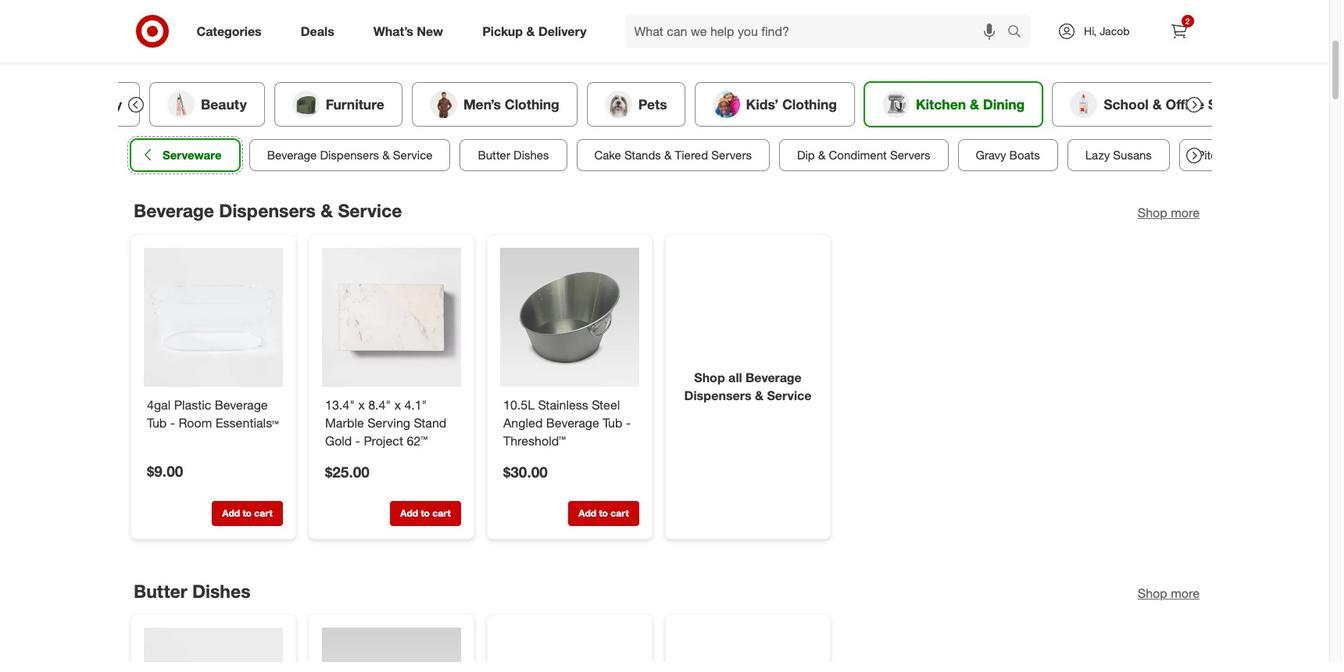 Task type: locate. For each thing, give the bounding box(es) containing it.
butter dishes button
[[460, 139, 567, 171]]

to
[[242, 507, 251, 519], [420, 507, 429, 519], [599, 507, 608, 519]]

13.4" x 8.4" x 4.1" marble serving stand gold - project 62™ image
[[322, 247, 461, 387], [322, 247, 461, 387]]

-
[[170, 415, 175, 430], [626, 415, 631, 430], [355, 432, 360, 448]]

10.5l stainless steel angled beverage tub - threshold™ image
[[500, 247, 639, 387]]

baby button
[[37, 82, 140, 127]]

butter inside button
[[478, 148, 510, 162]]

search
[[1001, 25, 1038, 40]]

beverage down the stainless
[[546, 415, 599, 430]]

beverage
[[267, 148, 316, 162], [133, 199, 214, 221], [745, 370, 801, 385], [214, 397, 267, 412], [546, 415, 599, 430]]

beverage dispensers & service
[[267, 148, 432, 162], [133, 199, 402, 221], [684, 370, 811, 403]]

0 horizontal spatial clothing
[[504, 96, 559, 112]]

2 horizontal spatial -
[[626, 415, 631, 430]]

1 vertical spatial more
[[1171, 585, 1199, 601]]

&
[[526, 23, 535, 39], [970, 96, 979, 112], [1152, 96, 1162, 112], [382, 148, 389, 162], [664, 148, 671, 162], [818, 148, 825, 162], [320, 199, 333, 221], [755, 387, 763, 403]]

tub down "4gal"
[[147, 415, 166, 430]]

add
[[222, 507, 240, 519], [400, 507, 418, 519], [578, 507, 596, 519]]

pitchers
[[1197, 148, 1240, 162]]

2 horizontal spatial add
[[578, 507, 596, 519]]

2 x from the left
[[394, 397, 401, 412]]

1 horizontal spatial butter
[[478, 148, 510, 162]]

add to cart for $9.00
[[222, 507, 272, 519]]

tub inside "4gal plastic beverage tub - room essentials™"
[[147, 415, 166, 430]]

0 vertical spatial shop more
[[1138, 205, 1199, 220]]

0 vertical spatial butter dishes
[[478, 148, 549, 162]]

1 vertical spatial shop more button
[[1138, 584, 1199, 602]]

0 horizontal spatial tub
[[147, 415, 166, 430]]

1 vertical spatial shop more
[[1138, 585, 1199, 601]]

new
[[417, 23, 443, 39]]

delivery
[[538, 23, 587, 39]]

0 horizontal spatial add to cart
[[222, 507, 272, 519]]

1 horizontal spatial to
[[420, 507, 429, 519]]

2 tub from the left
[[602, 415, 622, 430]]

2 horizontal spatial cart
[[610, 507, 629, 519]]

shop
[[1138, 205, 1167, 220], [694, 370, 725, 385], [1138, 585, 1167, 601]]

cake stands & tiered servers
[[594, 148, 751, 162]]

2 add to cart button from the left
[[390, 501, 461, 526]]

0 horizontal spatial cart
[[254, 507, 272, 519]]

clothing for kids' clothing
[[782, 96, 837, 112]]

cart for $30.00
[[610, 507, 629, 519]]

& inside button
[[970, 96, 979, 112]]

1 horizontal spatial butter dishes
[[478, 148, 549, 162]]

cart for $9.00
[[254, 507, 272, 519]]

0 vertical spatial shop more button
[[1138, 204, 1199, 222]]

servers right the condiment
[[890, 148, 930, 162]]

1 shop more from the top
[[1138, 205, 1199, 220]]

kitchen & dining button
[[864, 82, 1042, 127]]

0 vertical spatial shop
[[1138, 205, 1167, 220]]

gravy
[[976, 148, 1006, 162]]

1 horizontal spatial add
[[400, 507, 418, 519]]

2 vertical spatial dispensers
[[684, 387, 751, 403]]

1 vertical spatial dispensers
[[219, 199, 315, 221]]

1 vertical spatial butter dishes
[[133, 580, 250, 602]]

0 horizontal spatial to
[[242, 507, 251, 519]]

0 vertical spatial dispensers
[[320, 148, 379, 162]]

& inside beverage dispensers & service
[[755, 387, 763, 403]]

2 add to cart from the left
[[400, 507, 450, 519]]

4gal plastic beverage tub - room essentials™ image
[[143, 247, 283, 387], [143, 247, 283, 387]]

2 horizontal spatial add to cart button
[[568, 501, 639, 526]]

0 vertical spatial more
[[1171, 205, 1199, 220]]

servers
[[711, 148, 751, 162], [890, 148, 930, 162]]

2 vertical spatial service
[[767, 387, 811, 403]]

butter dish porcelain white - threshold™ image
[[322, 628, 461, 662], [322, 628, 461, 662]]

top sellers link
[[566, 23, 649, 56]]

2 cart from the left
[[432, 507, 450, 519]]

service
[[393, 148, 432, 162], [338, 199, 402, 221], [767, 387, 811, 403]]

shop more button for beverage dispensers & service
[[1138, 204, 1199, 222]]

categories
[[197, 23, 262, 39]]

13.4"
[[325, 397, 354, 412]]

1 horizontal spatial servers
[[890, 148, 930, 162]]

0 vertical spatial beverage dispensers & service
[[267, 148, 432, 162]]

1 to from the left
[[242, 507, 251, 519]]

x right the 8.4"
[[394, 397, 401, 412]]

0 horizontal spatial butter
[[133, 580, 187, 602]]

1 clothing from the left
[[504, 96, 559, 112]]

threshold™
[[503, 432, 565, 448]]

1 horizontal spatial add to cart
[[400, 507, 450, 519]]

dishes
[[513, 148, 549, 162], [192, 580, 250, 602]]

beverage down furniture button
[[267, 148, 316, 162]]

$25.00
[[325, 462, 369, 480]]

shop more button
[[1138, 204, 1199, 222], [1138, 584, 1199, 602]]

1 shop more button from the top
[[1138, 204, 1199, 222]]

1 more from the top
[[1171, 205, 1199, 220]]

2 more from the top
[[1171, 585, 1199, 601]]

0 vertical spatial butter
[[478, 148, 510, 162]]

shop for butter dishes
[[1138, 585, 1167, 601]]

what's
[[373, 23, 413, 39]]

1 tub from the left
[[147, 415, 166, 430]]

add for $25.00
[[400, 507, 418, 519]]

x left the 8.4"
[[358, 397, 364, 412]]

3 to from the left
[[599, 507, 608, 519]]

furniture button
[[274, 82, 402, 127]]

stoneware hand lettered butter dish - threshold™ image
[[143, 628, 283, 662], [143, 628, 283, 662]]

0 vertical spatial service
[[393, 148, 432, 162]]

1 vertical spatial dishes
[[192, 580, 250, 602]]

2 horizontal spatial dispensers
[[684, 387, 751, 403]]

to for $25.00
[[420, 507, 429, 519]]

deals link
[[287, 14, 354, 48]]

13.4" x 8.4" x 4.1" marble serving stand gold - project 62™
[[325, 397, 446, 448]]

men's clothing button
[[411, 82, 577, 127]]

3 cart from the left
[[610, 507, 629, 519]]

1 cart from the left
[[254, 507, 272, 519]]

0 horizontal spatial x
[[358, 397, 364, 412]]

0 horizontal spatial -
[[170, 415, 175, 430]]

pets
[[638, 96, 667, 112]]

clothing right men's
[[504, 96, 559, 112]]

dispensers inside beverage dispensers & service
[[684, 387, 751, 403]]

2 shop more button from the top
[[1138, 584, 1199, 602]]

beverage right all
[[745, 370, 801, 385]]

pitchers button
[[1179, 139, 1258, 171]]

0 horizontal spatial servers
[[711, 148, 751, 162]]

1 vertical spatial butter
[[133, 580, 187, 602]]

1 horizontal spatial dishes
[[513, 148, 549, 162]]

baby
[[89, 96, 122, 112]]

1 horizontal spatial add to cart button
[[390, 501, 461, 526]]

shop more
[[1138, 205, 1199, 220], [1138, 585, 1199, 601]]

men's clothing
[[463, 96, 559, 112]]

servers right tiered
[[711, 148, 751, 162]]

shop for beverage dispensers & service
[[1138, 205, 1167, 220]]

1 horizontal spatial tub
[[602, 415, 622, 430]]

1 add from the left
[[222, 507, 240, 519]]

1 horizontal spatial -
[[355, 432, 360, 448]]

1 horizontal spatial clothing
[[782, 96, 837, 112]]

10.5l
[[503, 397, 534, 412]]

1 add to cart button from the left
[[211, 501, 283, 526]]

what's new link
[[360, 14, 463, 48]]

3 add to cart from the left
[[578, 507, 629, 519]]

0 horizontal spatial add
[[222, 507, 240, 519]]

shop more for butter dishes
[[1138, 585, 1199, 601]]

essentials™
[[215, 415, 278, 430]]

shop more button for butter dishes
[[1138, 584, 1199, 602]]

add to cart button for $9.00
[[211, 501, 283, 526]]

dispensers
[[320, 148, 379, 162], [219, 199, 315, 221], [684, 387, 751, 403]]

2 to from the left
[[420, 507, 429, 519]]

project
[[363, 432, 403, 448]]

cart
[[254, 507, 272, 519], [432, 507, 450, 519], [610, 507, 629, 519]]

0 horizontal spatial dishes
[[192, 580, 250, 602]]

shop more for beverage dispensers & service
[[1138, 205, 1199, 220]]

tub
[[147, 415, 166, 430], [602, 415, 622, 430]]

1 x from the left
[[358, 397, 364, 412]]

1 vertical spatial beverage dispensers & service
[[133, 199, 402, 221]]

2 clothing from the left
[[782, 96, 837, 112]]

supplies
[[1208, 96, 1264, 112]]

clothing inside 'men's clothing' button
[[504, 96, 559, 112]]

62™
[[406, 432, 427, 448]]

more for butter dishes
[[1171, 585, 1199, 601]]

clothing inside kids' clothing button
[[782, 96, 837, 112]]

add to cart for $25.00
[[400, 507, 450, 519]]

gold
[[325, 432, 352, 448]]

1 horizontal spatial x
[[394, 397, 401, 412]]

butter dishes
[[478, 148, 549, 162], [133, 580, 250, 602]]

1 add to cart from the left
[[222, 507, 272, 519]]

1 horizontal spatial dispensers
[[320, 148, 379, 162]]

1 vertical spatial shop
[[694, 370, 725, 385]]

dip & condiment servers button
[[779, 139, 948, 171]]

0 vertical spatial dishes
[[513, 148, 549, 162]]

2 shop more from the top
[[1138, 585, 1199, 601]]

2 vertical spatial shop
[[1138, 585, 1167, 601]]

more
[[1171, 205, 1199, 220], [1171, 585, 1199, 601]]

angled
[[503, 415, 542, 430]]

clothing right kids'
[[782, 96, 837, 112]]

3 add to cart button from the left
[[568, 501, 639, 526]]

3 add from the left
[[578, 507, 596, 519]]

beauty button
[[149, 82, 264, 127]]

men's
[[463, 96, 501, 112]]

cake stands & tiered servers button
[[576, 139, 769, 171]]

you may also like link
[[649, 23, 763, 56]]

more for beverage dispensers & service
[[1171, 205, 1199, 220]]

0 horizontal spatial add to cart button
[[211, 501, 283, 526]]

to for $9.00
[[242, 507, 251, 519]]

you
[[658, 30, 679, 46]]

1 horizontal spatial cart
[[432, 507, 450, 519]]

2 horizontal spatial to
[[599, 507, 608, 519]]

2 horizontal spatial add to cart
[[578, 507, 629, 519]]

beverage up essentials™
[[214, 397, 267, 412]]

add for $9.00
[[222, 507, 240, 519]]

0 horizontal spatial butter dishes
[[133, 580, 250, 602]]

tub down the steel
[[602, 415, 622, 430]]

what's new
[[373, 23, 443, 39]]

all
[[728, 370, 742, 385]]

2 add from the left
[[400, 507, 418, 519]]

beverage dispensers & service inside button
[[267, 148, 432, 162]]



Task type: describe. For each thing, give the bounding box(es) containing it.
shop all
[[694, 370, 745, 385]]

clothing for men's clothing
[[504, 96, 559, 112]]

categories link
[[183, 14, 281, 48]]

deals
[[301, 23, 334, 39]]

4gal
[[147, 397, 170, 412]]

office
[[1165, 96, 1204, 112]]

jacob
[[1100, 24, 1130, 38]]

What can we help you find? suggestions appear below search field
[[625, 14, 1011, 48]]

4gal plastic beverage tub - room essentials™ link
[[147, 396, 279, 432]]

school
[[1103, 96, 1149, 112]]

0 horizontal spatial dispensers
[[219, 199, 315, 221]]

dip
[[797, 148, 815, 162]]

add to cart button for $25.00
[[390, 501, 461, 526]]

dining
[[983, 96, 1024, 112]]

- inside "4gal plastic beverage tub - room essentials™"
[[170, 415, 175, 430]]

stands
[[624, 148, 661, 162]]

you may also like
[[658, 30, 754, 46]]

gravy boats button
[[958, 139, 1058, 171]]

service inside beverage dispensers & service
[[767, 387, 811, 403]]

serveware button
[[130, 139, 239, 171]]

stainless
[[538, 397, 588, 412]]

pickup & delivery link
[[469, 14, 606, 48]]

top
[[576, 30, 597, 46]]

kids' clothing
[[746, 96, 837, 112]]

school & office supplies
[[1103, 96, 1264, 112]]

4gal plastic beverage tub - room essentials™
[[147, 397, 278, 430]]

serving
[[367, 415, 410, 430]]

2 link
[[1162, 14, 1196, 48]]

plastic
[[174, 397, 211, 412]]

1 vertical spatial service
[[338, 199, 402, 221]]

kitchen & dining
[[916, 96, 1024, 112]]

beverage dispensers & service button
[[249, 139, 450, 171]]

service inside button
[[393, 148, 432, 162]]

tiered
[[675, 148, 708, 162]]

$9.00
[[147, 462, 183, 480]]

13.4" x 8.4" x 4.1" marble serving stand gold - project 62™ link
[[325, 396, 458, 450]]

dispensers inside beverage dispensers & service button
[[320, 148, 379, 162]]

add to cart button for $30.00
[[568, 501, 639, 526]]

lazy
[[1085, 148, 1110, 162]]

steel
[[591, 397, 620, 412]]

top sellers
[[576, 30, 639, 46]]

$30.00
[[503, 462, 547, 480]]

2 vertical spatial beverage dispensers & service
[[684, 370, 811, 403]]

cart for $25.00
[[432, 507, 450, 519]]

beauty
[[200, 96, 246, 112]]

beverage down serveware button
[[133, 199, 214, 221]]

school & office supplies button
[[1052, 82, 1282, 127]]

- inside 10.5l stainless steel angled beverage tub - threshold™
[[626, 415, 631, 430]]

condiment
[[829, 148, 887, 162]]

& inside "link"
[[526, 23, 535, 39]]

dip & condiment servers
[[797, 148, 930, 162]]

10.5l stainless steel angled beverage tub - threshold™
[[503, 397, 631, 448]]

marble
[[325, 415, 364, 430]]

lazy susans button
[[1067, 139, 1170, 171]]

2
[[1186, 16, 1190, 26]]

cake
[[594, 148, 621, 162]]

stand
[[413, 415, 446, 430]]

add to cart for $30.00
[[578, 507, 629, 519]]

add for $30.00
[[578, 507, 596, 519]]

furniture
[[325, 96, 384, 112]]

beverage inside 10.5l stainless steel angled beverage tub - threshold™
[[546, 415, 599, 430]]

dishes inside button
[[513, 148, 549, 162]]

hi, jacob
[[1084, 24, 1130, 38]]

pets button
[[586, 82, 685, 127]]

like
[[735, 30, 754, 46]]

boats
[[1009, 148, 1040, 162]]

butter dishes inside button
[[478, 148, 549, 162]]

beverage inside button
[[267, 148, 316, 162]]

- inside 13.4" x 8.4" x 4.1" marble serving stand gold - project 62™
[[355, 432, 360, 448]]

lazy susans
[[1085, 148, 1152, 162]]

also
[[709, 30, 732, 46]]

kids'
[[746, 96, 778, 112]]

may
[[682, 30, 706, 46]]

to for $30.00
[[599, 507, 608, 519]]

serveware
[[162, 148, 221, 162]]

10.5l stainless steel angled beverage tub - threshold™ link
[[503, 396, 636, 450]]

search button
[[1001, 14, 1038, 52]]

pickup
[[482, 23, 523, 39]]

gravy boats
[[976, 148, 1040, 162]]

tub inside 10.5l stainless steel angled beverage tub - threshold™
[[602, 415, 622, 430]]

sellers
[[600, 30, 639, 46]]

2 servers from the left
[[890, 148, 930, 162]]

kitchen
[[916, 96, 966, 112]]

1 servers from the left
[[711, 148, 751, 162]]

beverage inside "4gal plastic beverage tub - room essentials™"
[[214, 397, 267, 412]]

hi,
[[1084, 24, 1097, 38]]

pickup & delivery
[[482, 23, 587, 39]]

room
[[178, 415, 212, 430]]

susans
[[1113, 148, 1152, 162]]

4.1"
[[404, 397, 427, 412]]

8.4"
[[368, 397, 391, 412]]

kids' clothing button
[[694, 82, 855, 127]]



Task type: vqa. For each thing, say whether or not it's contained in the screenshot.
LOOKS
no



